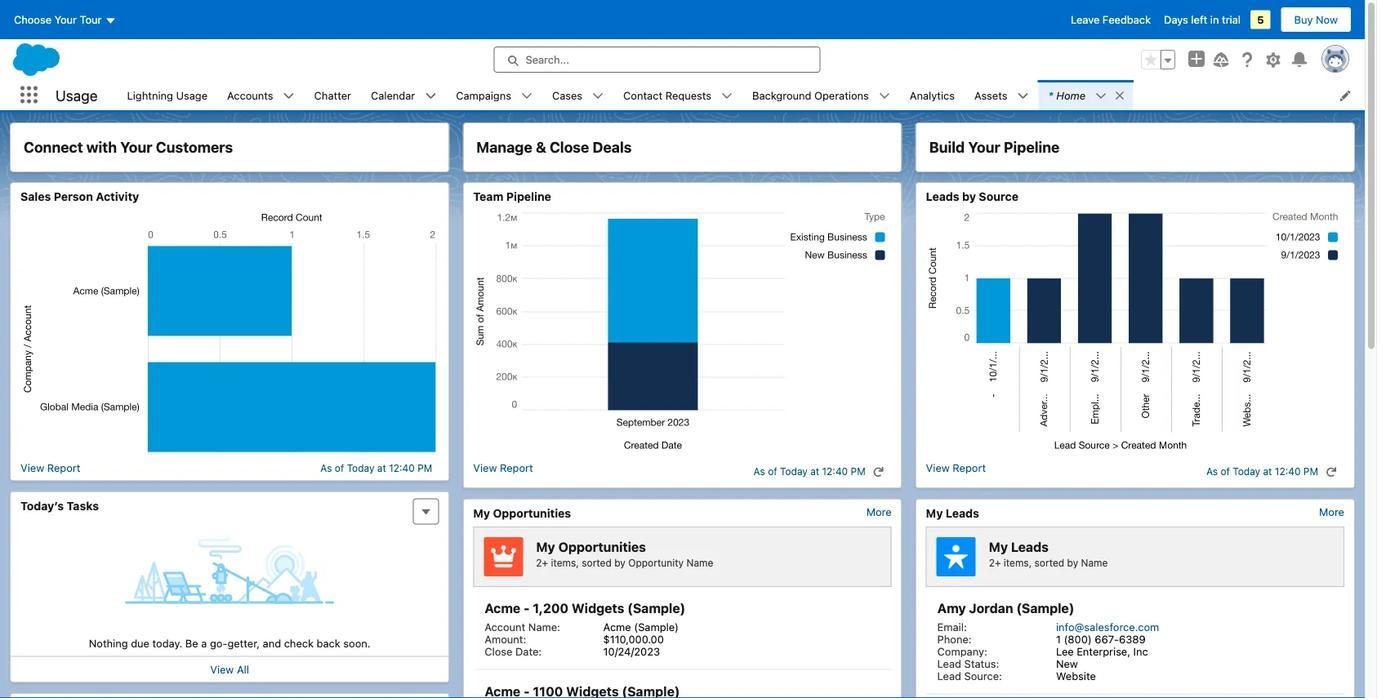 Task type: vqa. For each thing, say whether or not it's contained in the screenshot.
SHOW MORE RESULTS FOR "OPPORTUNITIES CLOSED TODAY"
no



Task type: locate. For each thing, give the bounding box(es) containing it.
1 horizontal spatial view report link
[[473, 462, 533, 482]]

2 items, from the left
[[1004, 557, 1032, 569]]

your inside popup button
[[54, 13, 77, 26]]

2 view report link from the left
[[473, 462, 533, 482]]

your for choose
[[54, 13, 77, 26]]

view report link up the today's
[[20, 462, 80, 474]]

view report link up 'my leads' link
[[926, 462, 986, 482]]

(sample)
[[628, 601, 686, 616], [1017, 601, 1075, 616], [634, 621, 679, 633]]

1 horizontal spatial pipeline
[[1004, 138, 1060, 156]]

2 horizontal spatial your
[[968, 138, 1001, 156]]

list item containing *
[[1039, 80, 1133, 110]]

sorted inside "my leads 2+ items, sorted by name"
[[1035, 557, 1065, 569]]

12:​40
[[389, 462, 415, 474], [822, 466, 848, 477], [1275, 466, 1301, 477]]

customers
[[156, 138, 233, 156]]

2 name from the left
[[1081, 557, 1108, 569]]

text default image inside assets list item
[[1017, 90, 1029, 102]]

show more my leads records element
[[1319, 506, 1345, 518]]

leads inside "my leads 2+ items, sorted by name"
[[1011, 539, 1049, 555]]

0 horizontal spatial acme
[[485, 601, 521, 616]]

2 more link from the left
[[1319, 506, 1345, 518]]

connect with your customers
[[24, 138, 233, 156]]

text default image right calendar
[[425, 90, 436, 102]]

1 vertical spatial close
[[485, 645, 513, 658]]

group
[[1141, 50, 1176, 69]]

text default image left *
[[1017, 90, 1029, 102]]

now
[[1316, 13, 1338, 26]]

choose your tour
[[14, 13, 102, 26]]

2 horizontal spatial view report link
[[926, 462, 986, 482]]

0 horizontal spatial view report link
[[20, 462, 80, 474]]

0 horizontal spatial name
[[687, 557, 713, 569]]

1 name from the left
[[687, 557, 713, 569]]

0 horizontal spatial by
[[614, 557, 626, 569]]

text default image for calendar
[[425, 90, 436, 102]]

0 horizontal spatial your
[[54, 13, 77, 26]]

name
[[687, 557, 713, 569], [1081, 557, 1108, 569]]

my for my leads
[[926, 506, 943, 520]]

lee
[[1056, 645, 1074, 658]]

sorted up widgets
[[582, 557, 612, 569]]

0 horizontal spatial pipeline
[[506, 190, 551, 203]]

1 sorted from the left
[[582, 557, 612, 569]]

opportunities for my opportunities
[[493, 506, 571, 520]]

2 horizontal spatial today
[[1233, 466, 1261, 477]]

as of today at 12:​40 pm for build your pipeline
[[1206, 466, 1318, 477]]

lead for lead source:
[[938, 670, 962, 682]]

lead down the company:
[[938, 670, 962, 682]]

opportunities
[[493, 506, 571, 520], [558, 539, 646, 555]]

0 horizontal spatial more link
[[867, 506, 892, 518]]

view for build your pipeline
[[926, 462, 950, 474]]

usage up connect
[[56, 86, 98, 104]]

text default image inside campaigns list item
[[521, 90, 533, 102]]

jordan
[[969, 601, 1013, 616]]

as of today at 12:​40 pm for manage & close deals
[[754, 466, 866, 477]]

usage right lightning
[[176, 89, 208, 101]]

email:
[[938, 621, 967, 633]]

1 vertical spatial acme
[[603, 621, 631, 633]]

report up 'my leads' link
[[953, 462, 986, 474]]

close right &
[[550, 138, 589, 156]]

check
[[284, 638, 314, 650]]

1 more link from the left
[[867, 506, 892, 518]]

2 horizontal spatial by
[[1067, 557, 1078, 569]]

opportunities inside my opportunities link
[[493, 506, 571, 520]]

1 horizontal spatial pm
[[851, 466, 866, 477]]

sorted for close
[[582, 557, 612, 569]]

calendar
[[371, 89, 415, 101]]

2 2+ from the left
[[989, 557, 1001, 569]]

view report link
[[20, 462, 80, 474], [473, 462, 533, 482], [926, 462, 986, 482]]

by left opportunity
[[614, 557, 626, 569]]

0 horizontal spatial of
[[335, 462, 344, 474]]

2+ for &
[[536, 557, 548, 569]]

view left all
[[210, 664, 234, 676]]

items, up amy jordan (sample)
[[1004, 557, 1032, 569]]

back
[[317, 638, 340, 650]]

0 horizontal spatial pm
[[418, 462, 432, 474]]

name right opportunity
[[687, 557, 713, 569]]

2+ up the 1,200
[[536, 557, 548, 569]]

soon.
[[343, 638, 371, 650]]

text default image inside background operations list item
[[879, 90, 890, 102]]

pipeline right team
[[506, 190, 551, 203]]

name up info@salesforce.com
[[1081, 557, 1108, 569]]

accounts list item
[[217, 80, 304, 110]]

view report link for customers
[[20, 462, 80, 474]]

1 lead from the top
[[938, 658, 962, 670]]

1 horizontal spatial 12:​40
[[822, 466, 848, 477]]

items, inside "my leads 2+ items, sorted by name"
[[1004, 557, 1032, 569]]

view for connect with your customers
[[20, 462, 44, 474]]

tasks
[[67, 499, 99, 513]]

your left the tour
[[54, 13, 77, 26]]

view all link
[[210, 664, 249, 676]]

view report link up my opportunities link
[[473, 462, 533, 482]]

0 horizontal spatial report
[[47, 462, 80, 474]]

0 horizontal spatial sorted
[[582, 557, 612, 569]]

view up my opportunities link
[[473, 462, 497, 474]]

1 report from the left
[[47, 462, 80, 474]]

1 more from the left
[[867, 506, 892, 518]]

1 horizontal spatial usage
[[176, 89, 208, 101]]

text default image inside cases list item
[[592, 90, 604, 102]]

acme down widgets
[[603, 621, 631, 633]]

items, for close
[[551, 557, 579, 569]]

sorted up amy jordan (sample)
[[1035, 557, 1065, 569]]

my opportunities 2+ items, sorted by opportunity name
[[536, 539, 713, 569]]

opportunities inside my opportunities 2+ items, sorted by opportunity name
[[558, 539, 646, 555]]

sorted
[[582, 557, 612, 569], [1035, 557, 1065, 569]]

0 vertical spatial close
[[550, 138, 589, 156]]

assets
[[975, 89, 1008, 101]]

today
[[347, 462, 375, 474], [780, 466, 808, 477], [1233, 466, 1261, 477]]

2 view report from the left
[[473, 462, 533, 474]]

pipeline
[[1004, 138, 1060, 156], [506, 190, 551, 203]]

2 vertical spatial leads
[[1011, 539, 1049, 555]]

contact requests list item
[[614, 80, 743, 110]]

3 view report link from the left
[[926, 462, 986, 482]]

view all
[[210, 664, 249, 676]]

more link for build your pipeline
[[1319, 506, 1345, 518]]

2 horizontal spatial at
[[1263, 466, 1272, 477]]

0 vertical spatial acme
[[485, 601, 521, 616]]

by for manage & close deals
[[614, 557, 626, 569]]

choose your tour button
[[13, 7, 117, 33]]

source:
[[964, 670, 1002, 682]]

in
[[1211, 13, 1219, 26]]

1 items, from the left
[[551, 557, 579, 569]]

1 vertical spatial opportunities
[[558, 539, 646, 555]]

by
[[962, 190, 976, 203], [614, 557, 626, 569], [1067, 557, 1078, 569]]

view report up 'my leads' link
[[926, 462, 986, 474]]

$110,000.00
[[603, 633, 664, 645]]

2+ up jordan
[[989, 557, 1001, 569]]

your
[[54, 13, 77, 26], [120, 138, 152, 156], [968, 138, 1001, 156]]

1 horizontal spatial as of today at 12:​40 pm
[[754, 466, 866, 477]]

1 horizontal spatial sorted
[[1035, 557, 1065, 569]]

0 horizontal spatial more
[[867, 506, 892, 518]]

pipeline down *
[[1004, 138, 1060, 156]]

(sample) up 10/24/2023
[[634, 621, 679, 633]]

1 horizontal spatial view report
[[473, 462, 533, 474]]

by up info@salesforce.com
[[1067, 557, 1078, 569]]

1 horizontal spatial more
[[1319, 506, 1345, 518]]

your right with
[[120, 138, 152, 156]]

2+ for your
[[989, 557, 1001, 569]]

2 horizontal spatial report
[[953, 462, 986, 474]]

12:​40 for build your pipeline
[[1275, 466, 1301, 477]]

of for build your pipeline
[[1221, 466, 1230, 477]]

leads inside 'my leads' link
[[946, 506, 979, 520]]

1 vertical spatial leads
[[946, 506, 979, 520]]

text default image inside contact requests list item
[[721, 90, 733, 102]]

list item
[[1039, 80, 1133, 110]]

view up the today's
[[20, 462, 44, 474]]

buy now button
[[1281, 7, 1352, 33]]

more
[[867, 506, 892, 518], [1319, 506, 1345, 518]]

1 horizontal spatial items,
[[1004, 557, 1032, 569]]

lee enterprise, inc
[[1056, 645, 1148, 658]]

report up today's tasks
[[47, 462, 80, 474]]

list
[[117, 80, 1365, 110]]

report
[[47, 462, 80, 474], [500, 462, 533, 474], [953, 462, 986, 474]]

close date:
[[485, 645, 542, 658]]

2 lead from the top
[[938, 670, 962, 682]]

2 sorted from the left
[[1035, 557, 1065, 569]]

1 horizontal spatial more link
[[1319, 506, 1345, 518]]

and
[[263, 638, 281, 650]]

acme for acme - 1,200 widgets (sample)
[[485, 601, 521, 616]]

by inside my opportunities 2+ items, sorted by opportunity name
[[614, 557, 626, 569]]

1 horizontal spatial at
[[811, 466, 819, 477]]

view up the my leads
[[926, 462, 950, 474]]

acme (sample)
[[603, 621, 679, 633]]

2 report from the left
[[500, 462, 533, 474]]

by left source
[[962, 190, 976, 203]]

today's
[[20, 499, 64, 513]]

sorted inside my opportunities 2+ items, sorted by opportunity name
[[582, 557, 612, 569]]

2+ inside my opportunities 2+ items, sorted by opportunity name
[[536, 557, 548, 569]]

1 horizontal spatial today
[[780, 466, 808, 477]]

status:
[[964, 658, 999, 670]]

0 horizontal spatial 2+
[[536, 557, 548, 569]]

1 vertical spatial pipeline
[[506, 190, 551, 203]]

text default image
[[283, 90, 295, 102], [425, 90, 436, 102], [721, 90, 733, 102], [1017, 90, 1029, 102], [873, 466, 884, 478]]

view report up my opportunities link
[[473, 462, 533, 474]]

items,
[[551, 557, 579, 569], [1004, 557, 1032, 569]]

by for build your pipeline
[[1067, 557, 1078, 569]]

2 horizontal spatial as
[[1206, 466, 1218, 477]]

view report up the today's
[[20, 462, 80, 474]]

info@salesforce.com link
[[1056, 621, 1159, 633]]

1 view report from the left
[[20, 462, 80, 474]]

1 horizontal spatial acme
[[603, 621, 631, 633]]

*
[[1049, 89, 1053, 101]]

close down 'account'
[[485, 645, 513, 658]]

my inside "my leads 2+ items, sorted by name"
[[989, 539, 1008, 555]]

background operations list item
[[743, 80, 900, 110]]

2 horizontal spatial 12:​40
[[1275, 466, 1301, 477]]

0 vertical spatial pipeline
[[1004, 138, 1060, 156]]

0 horizontal spatial view report
[[20, 462, 80, 474]]

1 horizontal spatial 2+
[[989, 557, 1001, 569]]

cases link
[[542, 80, 592, 110]]

0 vertical spatial opportunities
[[493, 506, 571, 520]]

report up my opportunities link
[[500, 462, 533, 474]]

0 horizontal spatial close
[[485, 645, 513, 658]]

buy
[[1294, 13, 1313, 26]]

2 horizontal spatial pm
[[1304, 466, 1318, 477]]

text default image
[[1114, 90, 1126, 101], [521, 90, 533, 102], [592, 90, 604, 102], [879, 90, 890, 102], [1096, 90, 1107, 102], [1326, 466, 1337, 478]]

view report link for deals
[[473, 462, 533, 482]]

0 horizontal spatial items,
[[551, 557, 579, 569]]

2 horizontal spatial as of today at 12:​40 pm
[[1206, 466, 1318, 477]]

2 more from the left
[[1319, 506, 1345, 518]]

items, up the 1,200
[[551, 557, 579, 569]]

2 horizontal spatial view report
[[926, 462, 986, 474]]

my leads 2+ items, sorted by name
[[989, 539, 1108, 569]]

text default image inside accounts list item
[[283, 90, 295, 102]]

10/24/2023
[[603, 645, 660, 658]]

lightning
[[127, 89, 173, 101]]

lead down phone:
[[938, 658, 962, 670]]

leads
[[926, 190, 960, 203], [946, 506, 979, 520], [1011, 539, 1049, 555]]

1 2+ from the left
[[536, 557, 548, 569]]

text default image right requests
[[721, 90, 733, 102]]

report for customers
[[47, 462, 80, 474]]

today.
[[152, 638, 182, 650]]

name:
[[528, 621, 560, 633]]

text default image right accounts
[[283, 90, 295, 102]]

view
[[20, 462, 44, 474], [473, 462, 497, 474], [926, 462, 950, 474], [210, 664, 234, 676]]

by inside "my leads 2+ items, sorted by name"
[[1067, 557, 1078, 569]]

text default image for cases
[[592, 90, 604, 102]]

2 horizontal spatial of
[[1221, 466, 1230, 477]]

pm
[[418, 462, 432, 474], [851, 466, 866, 477], [1304, 466, 1318, 477]]

widgets
[[572, 601, 624, 616]]

person
[[54, 190, 93, 203]]

text default image for contact requests
[[721, 90, 733, 102]]

list containing lightning usage
[[117, 80, 1365, 110]]

view report
[[20, 462, 80, 474], [473, 462, 533, 474], [926, 462, 986, 474]]

at
[[377, 462, 386, 474], [811, 466, 819, 477], [1263, 466, 1272, 477]]

view report for customers
[[20, 462, 80, 474]]

acme up 'account'
[[485, 601, 521, 616]]

text default image inside the calendar list item
[[425, 90, 436, 102]]

of for manage & close deals
[[768, 466, 777, 477]]

2+ inside "my leads 2+ items, sorted by name"
[[989, 557, 1001, 569]]

1 horizontal spatial close
[[550, 138, 589, 156]]

operations
[[815, 89, 869, 101]]

account
[[485, 621, 526, 633]]

1 horizontal spatial name
[[1081, 557, 1108, 569]]

days left in trial
[[1164, 13, 1241, 26]]

at for manage & close deals
[[811, 466, 819, 477]]

your right build
[[968, 138, 1001, 156]]

1 horizontal spatial of
[[768, 466, 777, 477]]

name inside "my leads 2+ items, sorted by name"
[[1081, 557, 1108, 569]]

1 view report link from the left
[[20, 462, 80, 474]]

1 horizontal spatial report
[[500, 462, 533, 474]]

tour
[[80, 13, 102, 26]]

sales person activity
[[20, 190, 139, 203]]

my inside my opportunities 2+ items, sorted by opportunity name
[[536, 539, 555, 555]]

items, inside my opportunities 2+ items, sorted by opportunity name
[[551, 557, 579, 569]]

as of today at 12:​40 pm
[[320, 462, 432, 474], [754, 466, 866, 477], [1206, 466, 1318, 477]]

-
[[524, 601, 530, 616]]

1 horizontal spatial as
[[754, 466, 765, 477]]



Task type: describe. For each thing, give the bounding box(es) containing it.
text default image for assets
[[1017, 90, 1029, 102]]

accounts link
[[217, 80, 283, 110]]

search...
[[526, 54, 569, 66]]

6389
[[1119, 633, 1146, 645]]

view report for deals
[[473, 462, 533, 474]]

amy jordan (sample)
[[938, 601, 1075, 616]]

name inside my opportunities 2+ items, sorted by opportunity name
[[687, 557, 713, 569]]

nothing due today. be a go-getter, and check back soon.
[[89, 638, 371, 650]]

home
[[1057, 89, 1086, 101]]

cases list item
[[542, 80, 614, 110]]

website
[[1056, 670, 1096, 682]]

0 horizontal spatial as of today at 12:​40 pm
[[320, 462, 432, 474]]

show more my opportunities records element
[[867, 506, 892, 518]]

more for build your pipeline
[[1319, 506, 1345, 518]]

1,200
[[533, 601, 569, 616]]

3 view report from the left
[[926, 462, 986, 474]]

source
[[979, 190, 1019, 203]]

text default image up show more my opportunities records element
[[873, 466, 884, 478]]

0 horizontal spatial usage
[[56, 86, 98, 104]]

choose
[[14, 13, 52, 26]]

as for build your pipeline
[[1206, 466, 1218, 477]]

view for manage & close deals
[[473, 462, 497, 474]]

getter,
[[227, 638, 260, 650]]

company:
[[938, 645, 987, 658]]

1 horizontal spatial your
[[120, 138, 152, 156]]

text default image for campaigns
[[521, 90, 533, 102]]

sales
[[20, 190, 51, 203]]

background operations link
[[743, 80, 879, 110]]

my opportunities link
[[473, 506, 571, 520]]

build your pipeline
[[929, 138, 1060, 156]]

my leads
[[926, 506, 979, 520]]

search... button
[[494, 47, 821, 73]]

text default image for background operations
[[879, 90, 890, 102]]

inc
[[1134, 645, 1148, 658]]

account name:
[[485, 621, 560, 633]]

all
[[237, 664, 249, 676]]

* home
[[1049, 89, 1086, 101]]

contact
[[623, 89, 663, 101]]

my opportunities
[[473, 506, 571, 520]]

manage & close deals
[[477, 138, 632, 156]]

3 report from the left
[[953, 462, 986, 474]]

a
[[201, 638, 207, 650]]

my for my leads 2+ items, sorted by name
[[989, 539, 1008, 555]]

0 horizontal spatial as
[[320, 462, 332, 474]]

amy
[[938, 601, 966, 616]]

1
[[1056, 633, 1061, 645]]

today for manage & close deals
[[780, 466, 808, 477]]

leave feedback link
[[1071, 13, 1151, 26]]

your for build
[[968, 138, 1001, 156]]

left
[[1191, 13, 1208, 26]]

leads for my leads
[[946, 506, 979, 520]]

analytics link
[[900, 80, 965, 110]]

with
[[86, 138, 117, 156]]

opportunities for my opportunities 2+ items, sorted by opportunity name
[[558, 539, 646, 555]]

lead source:
[[938, 670, 1002, 682]]

at for build your pipeline
[[1263, 466, 1272, 477]]

buy now
[[1294, 13, 1338, 26]]

manage
[[477, 138, 532, 156]]

contact requests
[[623, 89, 712, 101]]

date:
[[516, 645, 542, 658]]

(sample) up acme (sample)
[[628, 601, 686, 616]]

nothing
[[89, 638, 128, 650]]

0 horizontal spatial 12:​40
[[389, 462, 415, 474]]

667-
[[1095, 633, 1119, 645]]

campaigns
[[456, 89, 511, 101]]

0 vertical spatial leads
[[926, 190, 960, 203]]

pm for build
[[1304, 466, 1318, 477]]

connect
[[24, 138, 83, 156]]

lead for lead status:
[[938, 658, 962, 670]]

opportunity
[[628, 557, 684, 569]]

my leads link
[[926, 506, 979, 520]]

background
[[752, 89, 812, 101]]

lead status:
[[938, 658, 999, 670]]

activity
[[96, 190, 139, 203]]

1 horizontal spatial by
[[962, 190, 976, 203]]

usage inside list
[[176, 89, 208, 101]]

analytics
[[910, 89, 955, 101]]

more for manage & close deals
[[867, 506, 892, 518]]

calendar link
[[361, 80, 425, 110]]

amount:
[[485, 633, 526, 645]]

acme - 1,200 widgets (sample)
[[485, 601, 686, 616]]

sorted for pipeline
[[1035, 557, 1065, 569]]

text default image for accounts
[[283, 90, 295, 102]]

0 horizontal spatial at
[[377, 462, 386, 474]]

team
[[473, 190, 504, 203]]

leave
[[1071, 13, 1100, 26]]

my for my opportunities
[[473, 506, 490, 520]]

as for manage & close deals
[[754, 466, 765, 477]]

campaigns list item
[[446, 80, 542, 110]]

report for deals
[[500, 462, 533, 474]]

more link for manage & close deals
[[867, 506, 892, 518]]

(800)
[[1064, 633, 1092, 645]]

lightning usage link
[[117, 80, 217, 110]]

today's tasks
[[20, 499, 99, 513]]

leads by source
[[926, 190, 1019, 203]]

deals
[[593, 138, 632, 156]]

0 horizontal spatial today
[[347, 462, 375, 474]]

phone:
[[938, 633, 972, 645]]

5
[[1257, 13, 1264, 26]]

leads for my leads 2+ items, sorted by name
[[1011, 539, 1049, 555]]

leave feedback
[[1071, 13, 1151, 26]]

pm for manage
[[851, 466, 866, 477]]

days
[[1164, 13, 1188, 26]]

be
[[185, 638, 198, 650]]

&
[[536, 138, 546, 156]]

trial
[[1222, 13, 1241, 26]]

team pipeline
[[473, 190, 551, 203]]

my for my opportunities 2+ items, sorted by opportunity name
[[536, 539, 555, 555]]

feedback
[[1103, 13, 1151, 26]]

calendar list item
[[361, 80, 446, 110]]

go-
[[210, 638, 227, 650]]

items, for pipeline
[[1004, 557, 1032, 569]]

cases
[[552, 89, 583, 101]]

12:​40 for manage & close deals
[[822, 466, 848, 477]]

assets link
[[965, 80, 1017, 110]]

today for build your pipeline
[[1233, 466, 1261, 477]]

text default image for *
[[1096, 90, 1107, 102]]

enterprise,
[[1077, 645, 1131, 658]]

assets list item
[[965, 80, 1039, 110]]

info@salesforce.com
[[1056, 621, 1159, 633]]

acme for acme (sample)
[[603, 621, 631, 633]]

chatter
[[314, 89, 351, 101]]

chatter link
[[304, 80, 361, 110]]

new
[[1056, 658, 1078, 670]]

(sample) up 1
[[1017, 601, 1075, 616]]

lightning usage
[[127, 89, 208, 101]]

campaigns link
[[446, 80, 521, 110]]



